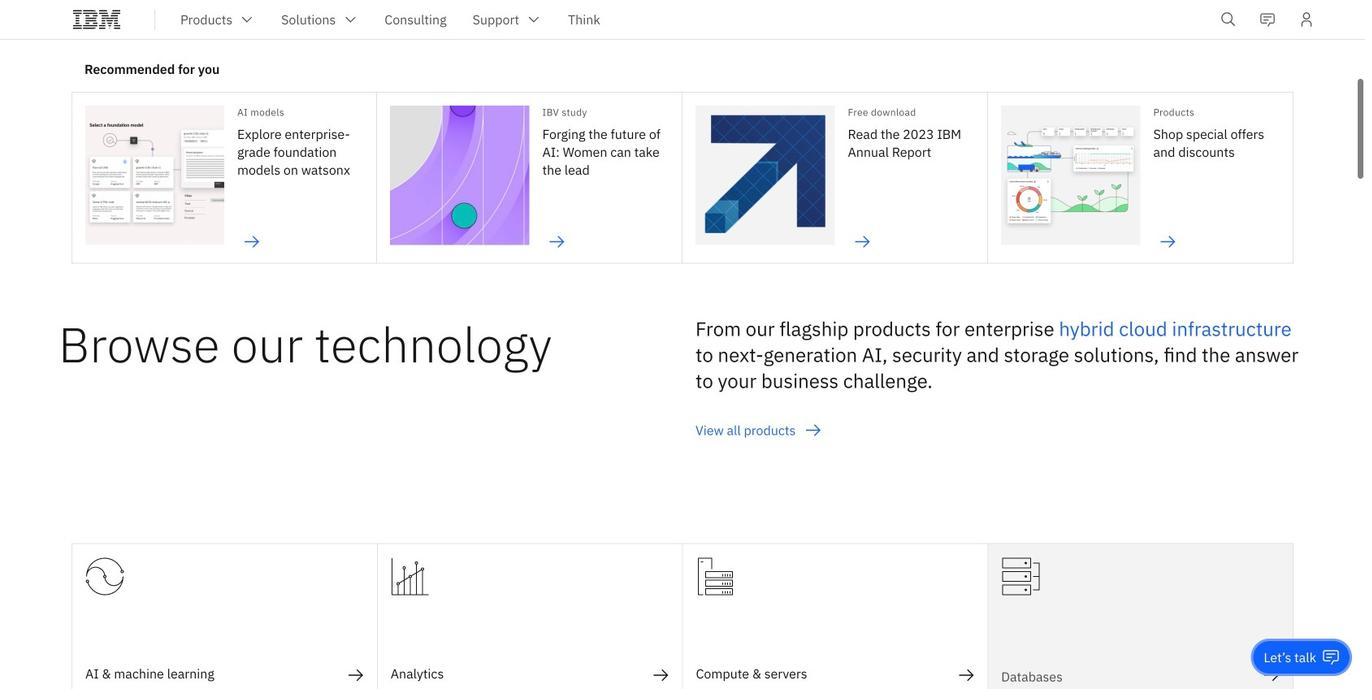 Task type: describe. For each thing, give the bounding box(es) containing it.
let's talk element
[[1264, 649, 1317, 666]]



